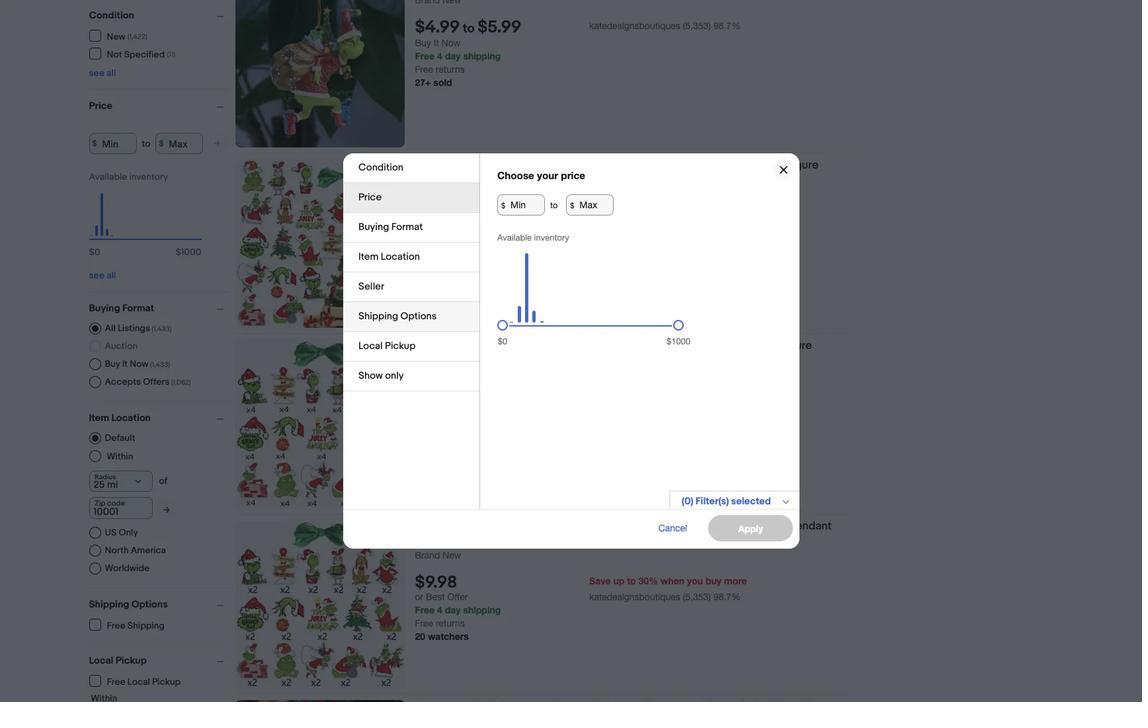 Task type: locate. For each thing, give the bounding box(es) containing it.
options up 64
[[400, 310, 437, 323]]

local pickup
[[358, 340, 415, 353], [89, 655, 147, 668]]

0 vertical spatial decoration
[[726, 159, 784, 172]]

ornaments inside 32x merry christmas grinch figure ornaments tree hanging decoration pendant gift brand new
[[598, 520, 656, 533]]

1 vertical spatial local
[[89, 655, 113, 668]]

inventory down maximum value in $ text field
[[534, 233, 569, 243]]

inventory for the leftmost graph of available inventory between $0 and $1000+ image
[[129, 171, 168, 183]]

offer for 32x merry christmas grinch ornaments xmas tree hanging decoration figure pendant
[[448, 231, 468, 242]]

options inside dialog
[[400, 310, 437, 323]]

(1,433) down buying format dropdown button at the left top
[[152, 325, 172, 333]]

ornaments inside 64 piece merry christmas grinch ornaments tree hanging decoration figure pendant
[[589, 339, 646, 353]]

32x merry christmas grinch ornaments xmas tree hanging decoration figure pendant image
[[235, 159, 405, 328]]

figure inside '32x merry christmas grinch ornaments xmas tree hanging decoration figure pendant'
[[787, 159, 819, 172]]

1 more from the top
[[724, 215, 747, 226]]

(1,433) up the offers
[[150, 361, 170, 369]]

0 vertical spatial merry
[[438, 159, 468, 172]]

0 horizontal spatial condition
[[89, 9, 134, 22]]

best up watchers
[[426, 592, 445, 603]]

0 horizontal spatial it
[[122, 359, 128, 370]]

2 when from the top
[[661, 576, 685, 587]]

3 returns from the top
[[436, 619, 465, 629]]

1 shipping from the top
[[463, 50, 501, 62]]

 (1,082) Items text field
[[170, 378, 191, 387]]

available inventory inside dialog
[[497, 233, 569, 243]]

2 save up to 30% when you buy more or best offer from the top
[[415, 576, 747, 603]]

1 katedesignsboutiques from the top
[[590, 21, 681, 31]]

new (1,422)
[[107, 31, 147, 42]]

1 horizontal spatial item location
[[358, 251, 420, 263]]

dialog containing condition
[[0, 0, 1143, 703]]

or up 20
[[415, 592, 424, 603]]

apply button
[[709, 515, 793, 542]]

2 day from the top
[[445, 244, 461, 255]]

2 or from the top
[[415, 592, 424, 603]]

it
[[434, 38, 439, 48], [122, 359, 128, 370]]

christmas for ornaments
[[471, 159, 524, 172]]

it up accepts at the left bottom of page
[[122, 359, 128, 370]]

merry inside 32x merry christmas grinch figure ornaments tree hanging decoration pendant gift brand new
[[438, 520, 468, 533]]

local inside tab list
[[358, 340, 383, 353]]

32x inside '32x merry christmas grinch ornaments xmas tree hanging decoration figure pendant'
[[415, 159, 436, 172]]

1 horizontal spatial graph of available inventory between $0 and $1000+ image
[[497, 233, 685, 331]]

buy up 27+
[[415, 38, 431, 48]]

new up not
[[107, 31, 125, 42]]

specified
[[124, 49, 165, 60]]

2 see from the top
[[89, 270, 104, 281]]

save up to 30% when you buy more or best offer down 32x merry christmas grinch figure ornaments tree hanging decoration pendant gift brand new
[[415, 576, 747, 603]]

0 horizontal spatial available inventory
[[89, 171, 168, 183]]

local up show
[[358, 340, 383, 353]]

to down your
[[550, 200, 558, 210]]

1 when from the top
[[661, 215, 685, 226]]

1 horizontal spatial inventory
[[534, 233, 569, 243]]

1 vertical spatial sold
[[433, 270, 452, 281]]

grinch inside 64 piece merry christmas grinch ornaments tree hanging decoration figure pendant
[[551, 339, 586, 353]]

local pickup button
[[89, 655, 229, 668]]

pendant down piece
[[415, 353, 458, 367]]

to inside $4.99 to $5.99
[[463, 21, 475, 37]]

1 vertical spatial best
[[426, 592, 445, 603]]

options up free shipping
[[132, 599, 168, 611]]

1 buy from the top
[[706, 215, 722, 226]]

available inventory for the leftmost graph of available inventory between $0 and $1000+ image
[[89, 171, 168, 183]]

1 30% from the top
[[639, 215, 658, 226]]

2 save from the top
[[590, 576, 611, 587]]

it inside katedesignsboutiques (5,353) 98.7% buy it now free 4 day shipping free returns 27+ sold
[[434, 38, 439, 48]]

best for 32x merry christmas grinch figure ornaments tree hanging decoration pendant gift
[[426, 592, 445, 603]]

1 (5,353) from the top
[[683, 21, 711, 31]]

figure for 64 piece merry christmas grinch ornaments tree hanging decoration figure pendant
[[780, 339, 812, 353]]

1 save from the top
[[590, 215, 611, 226]]

price
[[89, 100, 112, 112], [358, 191, 382, 204]]

sold inside katedesignsboutiques (5,353) 98.7% buy it now free 4 day shipping free returns 27+ sold
[[434, 77, 452, 88]]

32x up gift
[[415, 520, 436, 533]]

new right brand
[[443, 551, 462, 561]]

0 vertical spatial options
[[400, 310, 437, 323]]

1 vertical spatial minimum value in $ text field
[[497, 195, 545, 216]]

available for the leftmost graph of available inventory between $0 and $1000+ image
[[89, 171, 127, 183]]

up
[[614, 215, 625, 226], [614, 576, 625, 587]]

item location inside tab list
[[358, 251, 420, 263]]

0 vertical spatial it
[[434, 38, 439, 48]]

katedesignsboutiques
[[590, 21, 681, 31], [590, 592, 681, 603]]

pendant right the 'apply'
[[790, 520, 832, 533]]

available inventory down choose your price
[[497, 233, 569, 243]]

free
[[415, 50, 435, 62], [415, 64, 433, 75], [415, 244, 435, 255], [415, 258, 433, 268], [415, 424, 435, 435], [415, 605, 435, 616], [415, 619, 433, 629], [107, 620, 126, 632], [107, 677, 126, 688]]

katedesignsboutiques (5,353) 98.7% buy it now free 4 day shipping free returns 27+ sold
[[415, 21, 741, 88]]

price down the watch 32x merry christmas grinch ornaments xmas tree hanging decoration figure pendant image
[[358, 191, 382, 204]]

(1,422)
[[128, 32, 147, 41]]

2 vertical spatial grinch
[[526, 520, 561, 533]]

0 vertical spatial ornaments
[[563, 159, 621, 172]]

hanging
[[680, 159, 724, 172], [674, 339, 717, 353], [683, 520, 727, 533]]

2 $9.98 from the top
[[415, 573, 457, 594]]

0 horizontal spatial local
[[89, 655, 113, 668]]

format up all listings (1,433)
[[122, 302, 154, 315]]

when down cancel button
[[661, 576, 685, 587]]

1 vertical spatial katedesignsboutiques
[[590, 592, 681, 603]]

or up 431
[[415, 231, 424, 242]]

1 4 from the top
[[437, 50, 442, 62]]

christmas
[[471, 159, 524, 172], [496, 339, 549, 353], [471, 520, 524, 533]]

inventory down maximum value in $ text box
[[129, 171, 168, 183]]

1 32x from the top
[[415, 159, 436, 172]]

buy
[[415, 38, 431, 48], [105, 359, 120, 370]]

1 vertical spatial 98.7%
[[714, 592, 741, 603]]

2 best from the top
[[426, 592, 445, 603]]

item location up default
[[89, 412, 151, 425]]

tree
[[655, 159, 678, 172], [649, 339, 671, 353], [658, 520, 681, 533]]

location
[[381, 251, 420, 263], [111, 412, 151, 425]]

available
[[89, 171, 127, 183], [497, 233, 532, 243]]

4
[[437, 50, 442, 62], [437, 244, 442, 255], [437, 424, 442, 435], [437, 605, 442, 616]]

30% down 32x merry christmas grinch figure ornaments tree hanging decoration pendant gift brand new
[[639, 576, 658, 587]]

christmas inside 32x merry christmas grinch figure ornaments tree hanging decoration pendant gift brand new
[[471, 520, 524, 533]]

1 vertical spatial options
[[132, 599, 168, 611]]

0 horizontal spatial buying
[[89, 302, 120, 315]]

$4.99
[[415, 17, 460, 38]]

32x inside 32x merry christmas grinch figure ornaments tree hanging decoration pendant gift brand new
[[415, 520, 436, 533]]

only
[[385, 370, 404, 382]]

0 horizontal spatial pickup
[[116, 655, 147, 668]]

0 vertical spatial sold
[[434, 77, 452, 88]]

2 vertical spatial hanging
[[683, 520, 727, 533]]

accepts offers (1,082)
[[105, 376, 191, 388]]

2 buy from the top
[[706, 576, 722, 587]]

pendant inside 64 piece merry christmas grinch ornaments tree hanging decoration figure pendant
[[415, 353, 458, 367]]

0 horizontal spatial inventory
[[129, 171, 168, 183]]

1 best from the top
[[426, 231, 445, 242]]

1 horizontal spatial new
[[443, 551, 462, 561]]

1 vertical spatial christmas
[[496, 339, 549, 353]]

0 vertical spatial grinch
[[526, 159, 561, 172]]

hanging for xmas
[[680, 159, 724, 172]]

1 vertical spatial (5,353)
[[683, 592, 711, 603]]

0 vertical spatial see all
[[89, 67, 116, 79]]

shipping down shipping options dropdown button
[[128, 620, 165, 632]]

decoration for 64 piece merry christmas grinch ornaments tree hanging decoration figure pendant
[[720, 339, 778, 353]]

hanging inside 64 piece merry christmas grinch ornaments tree hanging decoration figure pendant
[[674, 339, 717, 353]]

when down 32x merry christmas grinch ornaments xmas tree hanging decoration figure pendant link
[[661, 215, 685, 226]]

shipping options up free shipping link
[[89, 599, 168, 611]]

merry
[[438, 159, 468, 172], [463, 339, 493, 353], [438, 520, 468, 533]]

inventory inside dialog
[[534, 233, 569, 243]]

$9.98 down brand
[[415, 573, 457, 594]]

you for 32x merry christmas grinch figure ornaments tree hanging decoration pendant gift
[[687, 576, 703, 587]]

local up free local pickup link
[[89, 655, 113, 668]]

shipping up free shipping link
[[89, 599, 129, 611]]

2 more from the top
[[724, 576, 747, 587]]

christmas 2023 ornament decoration xmas tree round ceramic holiday gift idea image
[[235, 701, 405, 703]]

1 vertical spatial item location
[[89, 412, 151, 425]]

1 see from the top
[[89, 67, 104, 79]]

tree for xmas
[[655, 159, 678, 172]]

pendant inside '32x merry christmas grinch ornaments xmas tree hanging decoration figure pendant'
[[415, 173, 458, 186]]

merry left the choose
[[438, 159, 468, 172]]

merry up brand
[[438, 520, 468, 533]]

2 vertical spatial ornaments
[[598, 520, 656, 533]]

returns inside free 4 day shipping free returns 431 sold
[[436, 258, 465, 268]]

1 or from the top
[[415, 231, 424, 242]]

katedesignsboutiques inside katedesignsboutiques (5,353) 98.7% free 4 day shipping free returns 20 watchers
[[590, 592, 681, 603]]

save down '32x merry christmas grinch ornaments xmas tree hanging decoration figure pendant'
[[590, 215, 611, 226]]

all
[[107, 67, 116, 79], [107, 270, 116, 281]]

see all button down not
[[89, 67, 116, 79]]

more
[[724, 215, 747, 226], [724, 576, 747, 587]]

item location
[[358, 251, 420, 263], [89, 412, 151, 425]]

katedesignsboutiques inside katedesignsboutiques (5,353) 98.7% buy it now free 4 day shipping free returns 27+ sold
[[590, 21, 681, 31]]

pickup up free local pickup link
[[116, 655, 147, 668]]

(1,433) inside all listings (1,433)
[[152, 325, 172, 333]]

4 day from the top
[[445, 605, 461, 616]]

0 horizontal spatial minimum value in $ text field
[[89, 133, 137, 154]]

2 32x from the top
[[415, 520, 436, 533]]

4 shipping from the top
[[463, 605, 501, 616]]

1000
[[181, 247, 201, 258]]

graph of available inventory between $0 and $1000+ image
[[89, 171, 201, 265], [497, 233, 685, 331]]

1 98.7% from the top
[[714, 21, 741, 31]]

0 vertical spatial you
[[687, 215, 703, 226]]

local pickup up free local pickup link
[[89, 655, 147, 668]]

1 up from the top
[[614, 215, 625, 226]]

christmas for figure
[[471, 520, 524, 533]]

buying format up all
[[89, 302, 154, 315]]

(5,353) for free
[[683, 21, 711, 31]]

2 vertical spatial figure
[[563, 520, 596, 533]]

tree inside 64 piece merry christmas grinch ornaments tree hanging decoration figure pendant
[[649, 339, 671, 353]]

32x right the watch 32x merry christmas grinch ornaments xmas tree hanging decoration figure pendant image
[[415, 159, 436, 172]]

2 30% from the top
[[639, 576, 658, 587]]

1 vertical spatial tree
[[649, 339, 671, 353]]

1 vertical spatial figure
[[780, 339, 812, 353]]

0 vertical spatial offer
[[448, 231, 468, 242]]

figure inside 32x merry christmas grinch figure ornaments tree hanging decoration pendant gift brand new
[[563, 520, 596, 533]]

1 offer from the top
[[448, 231, 468, 242]]

katedesignsboutiques (5,353) 98.7% free 4 day shipping free returns 20 watchers
[[415, 592, 741, 643]]

1 horizontal spatial buy
[[415, 38, 431, 48]]

all down not
[[107, 67, 116, 79]]

condition
[[89, 9, 134, 22], [358, 161, 403, 174]]

offer for 32x merry christmas grinch figure ornaments tree hanging decoration pendant gift
[[448, 592, 468, 603]]

all up all
[[107, 270, 116, 281]]

item
[[358, 251, 378, 263], [89, 412, 109, 425]]

1 vertical spatial returns
[[436, 258, 465, 268]]

see all button for price
[[89, 270, 116, 281]]

decoration inside '32x merry christmas grinch ornaments xmas tree hanging decoration figure pendant'
[[726, 159, 784, 172]]

1 you from the top
[[687, 215, 703, 226]]

shipping down the seller
[[358, 310, 398, 323]]

buying down the watch 32x merry christmas grinch ornaments xmas tree hanging decoration figure pendant image
[[358, 221, 389, 234]]

2 see all button from the top
[[89, 270, 116, 281]]

1 vertical spatial pendant
[[415, 353, 458, 367]]

see
[[89, 67, 104, 79], [89, 270, 104, 281]]

within
[[107, 451, 133, 462]]

64 piece merry christmas grinch ornaments tree hanging decoration figure pendant image
[[235, 339, 405, 509]]

1 vertical spatial see all button
[[89, 270, 116, 281]]

2 up from the top
[[614, 576, 625, 587]]

it left $5.99
[[434, 38, 439, 48]]

0 vertical spatial local pickup
[[358, 340, 415, 353]]

None text field
[[89, 498, 153, 519]]

32x merry christmas grinch figure ornaments tree hanging decoration pendant gift brand new
[[415, 520, 832, 561]]

best up free 4 day shipping free returns 431 sold
[[426, 231, 445, 242]]

up for 32x merry christmas grinch ornaments xmas tree hanging decoration figure pendant
[[614, 215, 625, 226]]

(5,353) inside katedesignsboutiques (5,353) 98.7% free 4 day shipping free returns 20 watchers
[[683, 592, 711, 603]]

ornaments inside '32x merry christmas grinch ornaments xmas tree hanging decoration figure pendant'
[[563, 159, 621, 172]]

see for condition
[[89, 67, 104, 79]]

0 vertical spatial save up to 30% when you buy more or best offer
[[415, 215, 747, 242]]

up down the 32x merry christmas grinch ornaments xmas tree hanging decoration figure pendant heading
[[614, 215, 625, 226]]

0 vertical spatial shipping
[[358, 310, 398, 323]]

ornaments for grinch
[[589, 339, 646, 353]]

buy
[[706, 215, 722, 226], [706, 576, 722, 587]]

buying up all
[[89, 302, 120, 315]]

tab list
[[343, 154, 479, 392]]

buying format down the watch 32x merry christmas grinch ornaments xmas tree hanging decoration figure pendant image
[[358, 221, 423, 234]]

1 see all from the top
[[89, 67, 116, 79]]

1 all from the top
[[107, 67, 116, 79]]

hanging inside 32x merry christmas grinch figure ornaments tree hanging decoration pendant gift brand new
[[683, 520, 727, 533]]

up down 32x merry christmas grinch figure ornaments tree hanging decoration pendant gift brand new
[[614, 576, 625, 587]]

2 horizontal spatial local
[[358, 340, 383, 353]]

0 vertical spatial local
[[358, 340, 383, 353]]

shipping options up 64
[[358, 310, 437, 323]]

Minimum Value in $ text field
[[89, 133, 137, 154], [497, 195, 545, 216]]

30%
[[639, 215, 658, 226], [639, 576, 658, 587]]

now
[[442, 38, 461, 48], [130, 359, 149, 370]]

1 vertical spatial new
[[443, 551, 462, 561]]

grinch inside '32x merry christmas grinch ornaments xmas tree hanging decoration figure pendant'
[[526, 159, 561, 172]]

1 vertical spatial shipping options
[[89, 599, 168, 611]]

1 $9.98 from the top
[[415, 212, 457, 232]]

0 vertical spatial minimum value in $ text field
[[89, 133, 137, 154]]

heading
[[415, 701, 840, 703]]

0 vertical spatial available
[[89, 171, 127, 183]]

item location up the seller
[[358, 251, 420, 263]]

shipping
[[358, 310, 398, 323], [89, 599, 129, 611], [128, 620, 165, 632]]

64 piece merry christmas grinch ornaments tree hanging decoration figure pendant heading
[[415, 339, 812, 367]]

north america
[[105, 545, 166, 556]]

pickup up "only" on the left
[[385, 340, 415, 353]]

0 horizontal spatial buying format
[[89, 302, 154, 315]]

2 you from the top
[[687, 576, 703, 587]]

pendant right the watch 32x merry christmas grinch ornaments xmas tree hanging decoration figure pendant image
[[415, 173, 458, 186]]

2 offer from the top
[[448, 592, 468, 603]]

0 vertical spatial buy
[[415, 38, 431, 48]]

0 horizontal spatial item location
[[89, 412, 151, 425]]

1 vertical spatial ornaments
[[589, 339, 646, 353]]

0 vertical spatial inventory
[[129, 171, 168, 183]]

offer up free 4 day shipping free returns 431 sold
[[448, 231, 468, 242]]

see all down 0 at the top left of the page
[[89, 270, 116, 281]]

0 vertical spatial figure
[[787, 159, 819, 172]]

when
[[661, 215, 685, 226], [661, 576, 685, 587]]

$9.98 up free 4 day shipping free returns 431 sold
[[415, 212, 457, 232]]

local down local pickup dropdown button
[[128, 677, 150, 688]]

hanging inside '32x merry christmas grinch ornaments xmas tree hanging decoration figure pendant'
[[680, 159, 724, 172]]

0 vertical spatial location
[[381, 251, 420, 263]]

katedesignsboutiques for free
[[590, 21, 681, 31]]

dialog
[[0, 0, 1143, 703]]

decoration inside 64 piece merry christmas grinch ornaments tree hanging decoration figure pendant
[[720, 339, 778, 353]]

grinch inside 32x merry christmas grinch figure ornaments tree hanging decoration pendant gift brand new
[[526, 520, 561, 533]]

buying
[[358, 221, 389, 234], [89, 302, 120, 315]]

free local pickup link
[[89, 676, 181, 688]]

merry inside '32x merry christmas grinch ornaments xmas tree hanging decoration figure pendant'
[[438, 159, 468, 172]]

1 save up to 30% when you buy more or best offer from the top
[[415, 215, 747, 242]]

you
[[687, 215, 703, 226], [687, 576, 703, 587]]

buy down auction
[[105, 359, 120, 370]]

2 all from the top
[[107, 270, 116, 281]]

4 inside katedesignsboutiques (5,353) 98.7% buy it now free 4 day shipping free returns 27+ sold
[[437, 50, 442, 62]]

shipping
[[463, 50, 501, 62], [463, 244, 501, 255], [463, 424, 501, 435], [463, 605, 501, 616]]

98.7% inside katedesignsboutiques (5,353) 98.7% free 4 day shipping free returns 20 watchers
[[714, 592, 741, 603]]

see all down not
[[89, 67, 116, 79]]

0 vertical spatial tree
[[655, 159, 678, 172]]

save up katedesignsboutiques (5,353) 98.7% free 4 day shipping free returns 20 watchers at the bottom
[[590, 576, 611, 587]]

see all for condition
[[89, 67, 116, 79]]

32x merry christmas grinch figure ornaments tree hanging decoration pendant gift heading
[[415, 520, 832, 547]]

1 horizontal spatial available
[[497, 233, 532, 243]]

1 returns from the top
[[436, 64, 465, 75]]

98.7% for shipping
[[714, 592, 741, 603]]

shipping options
[[358, 310, 437, 323], [89, 599, 168, 611]]

2 vertical spatial tree
[[658, 520, 681, 533]]

2 shipping from the top
[[463, 244, 501, 255]]

0 vertical spatial katedesignsboutiques
[[590, 21, 681, 31]]

1 vertical spatial buying format
[[89, 302, 154, 315]]

day inside katedesignsboutiques (5,353) 98.7% free 4 day shipping free returns 20 watchers
[[445, 605, 461, 616]]

see all button
[[89, 67, 116, 79], [89, 270, 116, 281]]

1 vertical spatial up
[[614, 576, 625, 587]]

format up 431
[[391, 221, 423, 234]]

item up default link
[[89, 412, 109, 425]]

0 vertical spatial hanging
[[680, 159, 724, 172]]

2 98.7% from the top
[[714, 592, 741, 603]]

2 4 from the top
[[437, 244, 442, 255]]

day
[[445, 50, 461, 62], [445, 244, 461, 255], [445, 424, 461, 435], [445, 605, 461, 616]]

1 horizontal spatial options
[[400, 310, 437, 323]]

4 4 from the top
[[437, 605, 442, 616]]

$
[[92, 139, 97, 149], [159, 139, 164, 149], [501, 201, 505, 209], [570, 201, 574, 209], [89, 247, 94, 258], [176, 247, 181, 258]]

save up to 30% when you buy more or best offer down price
[[415, 215, 747, 242]]

1 vertical spatial all
[[107, 270, 116, 281]]

0 vertical spatial buy
[[706, 215, 722, 226]]

1 vertical spatial $9.98
[[415, 573, 457, 594]]

tree inside '32x merry christmas grinch ornaments xmas tree hanging decoration figure pendant'
[[655, 159, 678, 172]]

ornaments for figure
[[598, 520, 656, 533]]

1 day from the top
[[445, 50, 461, 62]]

show
[[358, 370, 383, 382]]

1 vertical spatial item
[[89, 412, 109, 425]]

1 horizontal spatial local
[[128, 677, 150, 688]]

to left $5.99
[[463, 21, 475, 37]]

0 horizontal spatial buy
[[105, 359, 120, 370]]

minimum value in $ text field down price dropdown button
[[89, 133, 137, 154]]

location up default
[[111, 412, 151, 425]]

sold right 27+
[[434, 77, 452, 88]]

$4.99 to $5.99
[[415, 17, 522, 38]]

merry inside 64 piece merry christmas grinch ornaments tree hanging decoration figure pendant
[[463, 339, 493, 353]]

apply
[[738, 523, 763, 534]]

(5,353) inside katedesignsboutiques (5,353) 98.7% buy it now free 4 day shipping free returns 27+ sold
[[683, 21, 711, 31]]

price down not
[[89, 100, 112, 112]]

christmas inside 64 piece merry christmas grinch ornaments tree hanging decoration figure pendant
[[496, 339, 549, 353]]

returns inside katedesignsboutiques (5,353) 98.7% free 4 day shipping free returns 20 watchers
[[436, 619, 465, 629]]

available inside dialog
[[497, 233, 532, 243]]

1 vertical spatial available
[[497, 233, 532, 243]]

1 vertical spatial (1,433)
[[150, 361, 170, 369]]

0 horizontal spatial new
[[107, 31, 125, 42]]

see all button down 0 at the top left of the page
[[89, 270, 116, 281]]

minimum value in $ text field down the choose
[[497, 195, 545, 216]]

1 vertical spatial save up to 30% when you buy more or best offer
[[415, 576, 747, 603]]

condition inside dialog
[[358, 161, 403, 174]]

show only
[[358, 370, 404, 382]]

1 vertical spatial format
[[122, 302, 154, 315]]

apply within filter image
[[163, 506, 170, 514]]

christmas inside '32x merry christmas grinch ornaments xmas tree hanging decoration figure pendant'
[[471, 159, 524, 172]]

0 horizontal spatial price
[[89, 100, 112, 112]]

(1,433)
[[152, 325, 172, 333], [150, 361, 170, 369]]

pickup down local pickup dropdown button
[[152, 677, 181, 688]]

1 vertical spatial when
[[661, 576, 685, 587]]

2 returns from the top
[[436, 258, 465, 268]]

tree inside 32x merry christmas grinch figure ornaments tree hanging decoration pendant gift brand new
[[658, 520, 681, 533]]

shipping inside tab list
[[358, 310, 398, 323]]

offer up watchers
[[448, 592, 468, 603]]

98.7% inside katedesignsboutiques (5,353) 98.7% buy it now free 4 day shipping free returns 27+ sold
[[714, 21, 741, 31]]

0 vertical spatial more
[[724, 215, 747, 226]]

returns
[[436, 64, 465, 75], [436, 258, 465, 268], [436, 619, 465, 629]]

best
[[426, 231, 445, 242], [426, 592, 445, 603]]

merry for 32x merry christmas grinch figure ornaments tree hanging decoration pendant gift brand new
[[438, 520, 468, 533]]

1 horizontal spatial minimum value in $ text field
[[497, 195, 545, 216]]

now up accepts offers (1,082) at the left of page
[[130, 359, 149, 370]]

32x for 32x merry christmas grinch figure ornaments tree hanging decoration pendant gift brand new
[[415, 520, 436, 533]]

0 vertical spatial item
[[358, 251, 378, 263]]

tab list containing condition
[[343, 154, 479, 392]]

tree for ornaments
[[649, 339, 671, 353]]

ornaments
[[563, 159, 621, 172], [589, 339, 646, 353], [598, 520, 656, 533]]

buying format
[[358, 221, 423, 234], [89, 302, 154, 315]]

0 horizontal spatial shipping options
[[89, 599, 168, 611]]

1 horizontal spatial condition
[[358, 161, 403, 174]]

2 (5,353) from the top
[[683, 592, 711, 603]]

merry right piece
[[463, 339, 493, 353]]

1 horizontal spatial location
[[381, 251, 420, 263]]

1 vertical spatial pickup
[[116, 655, 147, 668]]

30% down 32x merry christmas grinch ornaments xmas tree hanging decoration figure pendant link
[[639, 215, 658, 226]]

local pickup up show only
[[358, 340, 415, 353]]

figure inside 64 piece merry christmas grinch ornaments tree hanging decoration figure pendant
[[780, 339, 812, 353]]

location up 431
[[381, 251, 420, 263]]

0 vertical spatial christmas
[[471, 159, 524, 172]]

(5,353)
[[683, 21, 711, 31], [683, 592, 711, 603]]

1 horizontal spatial now
[[442, 38, 461, 48]]

price button
[[89, 100, 229, 112]]

more for 32x merry christmas grinch ornaments xmas tree hanging decoration figure pendant
[[724, 215, 747, 226]]

0 horizontal spatial available
[[89, 171, 127, 183]]

1 see all button from the top
[[89, 67, 116, 79]]

1 vertical spatial condition
[[358, 161, 403, 174]]

2 see all from the top
[[89, 270, 116, 281]]

(0)
[[682, 496, 693, 508]]

item up the seller
[[358, 251, 378, 263]]

1 horizontal spatial price
[[358, 191, 382, 204]]

2 katedesignsboutiques from the top
[[590, 592, 681, 603]]

32x
[[415, 159, 436, 172], [415, 520, 436, 533]]

1 vertical spatial available inventory
[[497, 233, 569, 243]]

piece
[[431, 339, 461, 353]]

 (1,433) Items text field
[[149, 361, 170, 369]]

shipping inside free 4 day shipping free returns 431 sold
[[463, 244, 501, 255]]

available inventory down maximum value in $ text box
[[89, 171, 168, 183]]

2 vertical spatial pendant
[[790, 520, 832, 533]]

to right maximum value in $ text field
[[627, 215, 636, 226]]

or for 32x merry christmas grinch ornaments xmas tree hanging decoration figure pendant
[[415, 231, 424, 242]]

now left $5.99
[[442, 38, 461, 48]]

sold right 431
[[433, 270, 452, 281]]

1 horizontal spatial available inventory
[[497, 233, 569, 243]]

2 vertical spatial shipping
[[128, 620, 165, 632]]

$9.98 for 32x merry christmas grinch figure ornaments tree hanging decoration pendant gift
[[415, 573, 457, 594]]



Task type: vqa. For each thing, say whether or not it's contained in the screenshot.


Task type: describe. For each thing, give the bounding box(es) containing it.
you for 32x merry christmas grinch ornaments xmas tree hanging decoration figure pendant
[[687, 215, 703, 226]]

0 vertical spatial condition
[[89, 9, 134, 22]]

0 horizontal spatial graph of available inventory between $0 and $1000+ image
[[89, 171, 201, 265]]

431
[[415, 270, 431, 281]]

32x merry christmas grinch figure ornaments tree hanging decoration pendant gift link
[[415, 520, 851, 550]]

1 horizontal spatial pickup
[[152, 677, 181, 688]]

see all for price
[[89, 270, 116, 281]]

Maximum Value in $ text field
[[566, 195, 614, 216]]

katedesignsboutiques for shipping
[[590, 592, 681, 603]]

free local pickup
[[107, 677, 181, 688]]

only
[[119, 527, 138, 539]]

4 inside free 4 day shipping free returns 431 sold
[[437, 244, 442, 255]]

save for 32x merry christmas grinch ornaments xmas tree hanging decoration figure pendant
[[590, 215, 611, 226]]

gift
[[415, 534, 435, 547]]

shipping inside katedesignsboutiques (5,353) 98.7% free 4 day shipping free returns 20 watchers
[[463, 605, 501, 616]]

all for price
[[107, 270, 116, 281]]

of
[[159, 476, 168, 487]]

up for 32x merry christmas grinch figure ornaments tree hanging decoration pendant gift
[[614, 576, 625, 587]]

location inside tab list
[[381, 251, 420, 263]]

day inside katedesignsboutiques (5,353) 98.7% buy it now free 4 day shipping free returns 27+ sold
[[445, 50, 461, 62]]

save up to 30% when you buy more or best offer for 32x merry christmas grinch ornaments xmas tree hanging decoration figure pendant
[[415, 215, 747, 242]]

shipping options button
[[89, 599, 229, 611]]

(1,082)
[[171, 378, 191, 387]]

32x merry christmas grinch ornaments xmas tree hanging decoration figure pendant heading
[[415, 159, 819, 186]]

us only
[[105, 527, 138, 539]]

$5.99
[[478, 17, 522, 38]]

not
[[107, 49, 122, 60]]

all
[[105, 323, 116, 334]]

3 day from the top
[[445, 424, 461, 435]]

all for condition
[[107, 67, 116, 79]]

auction
[[105, 341, 138, 352]]

when for 32x merry christmas grinch figure ornaments tree hanging decoration pendant gift
[[661, 576, 685, 587]]

watch 32x merry christmas grinch ornaments xmas tree hanging decoration figure pendant image
[[381, 166, 397, 182]]

cancel
[[658, 523, 687, 534]]

buying format inside dialog
[[358, 221, 423, 234]]

(5,353) for shipping
[[683, 592, 711, 603]]

default
[[105, 433, 135, 444]]

minimum value in $ text field for maximum value in $ text field
[[497, 195, 545, 216]]

when for 32x merry christmas grinch ornaments xmas tree hanging decoration figure pendant
[[661, 215, 685, 226]]

buy for 32x merry christmas grinch ornaments xmas tree hanging decoration figure pendant
[[706, 215, 722, 226]]

0
[[94, 247, 100, 258]]

merry for 32x merry christmas grinch ornaments xmas tree hanging decoration figure pendant
[[438, 159, 468, 172]]

now inside katedesignsboutiques (5,353) 98.7% buy it now free 4 day shipping free returns 27+ sold
[[442, 38, 461, 48]]

 (1,433) Items text field
[[150, 325, 172, 333]]

your
[[537, 169, 558, 181]]

watchers
[[428, 631, 469, 643]]

$13.28
[[415, 392, 466, 413]]

free 4 day shipping
[[415, 424, 501, 435]]

(0) filter(s) selected
[[682, 496, 771, 508]]

selected
[[731, 496, 771, 508]]

64 piece merry christmas grinch ornaments tree hanging decoration figure pendant link
[[415, 339, 851, 369]]

buy for 32x merry christmas grinch figure ornaments tree hanging decoration pendant gift
[[706, 576, 722, 587]]

north
[[105, 545, 129, 556]]

see all button for condition
[[89, 67, 116, 79]]

buying inside tab list
[[358, 221, 389, 234]]

1 vertical spatial now
[[130, 359, 149, 370]]

3 shipping from the top
[[463, 424, 501, 435]]

filter(s)
[[696, 496, 729, 508]]

item location button
[[89, 412, 229, 425]]

free shipping
[[107, 620, 165, 632]]

tab list inside dialog
[[343, 154, 479, 392]]

us only link
[[89, 527, 138, 539]]

free shipping link
[[89, 619, 165, 632]]

choose
[[497, 169, 534, 181]]

free 4 day shipping free returns 431 sold
[[415, 244, 501, 281]]

buy inside katedesignsboutiques (5,353) 98.7% buy it now free 4 day shipping free returns 27+ sold
[[415, 38, 431, 48]]

xmas
[[623, 159, 653, 172]]

day inside free 4 day shipping free returns 431 sold
[[445, 244, 461, 255]]

Maximum Value in $ text field
[[156, 133, 203, 154]]

condition button
[[89, 9, 229, 22]]

save up to 30% when you buy more or best offer for 32x merry christmas grinch figure ornaments tree hanging decoration pendant gift
[[415, 576, 747, 603]]

price
[[561, 169, 585, 181]]

or for 32x merry christmas grinch figure ornaments tree hanging decoration pendant gift
[[415, 592, 424, 603]]

worldwide
[[105, 563, 150, 574]]

64 piece merry christmas grinch ornaments tree hanging decoration figure pendant
[[415, 339, 812, 367]]

more for 32x merry christmas grinch figure ornaments tree hanging decoration pendant gift
[[724, 576, 747, 587]]

hanging for ornaments
[[674, 339, 717, 353]]

to left maximum value in $ text box
[[142, 138, 150, 149]]

30% for 32x merry christmas grinch ornaments xmas tree hanging decoration figure pendant
[[639, 215, 658, 226]]

see for price
[[89, 270, 104, 281]]

buy it now (1,433)
[[105, 359, 170, 370]]

(0) filter(s) selected button
[[669, 491, 800, 511]]

figure for 32x merry christmas grinch ornaments xmas tree hanging decoration figure pendant
[[787, 159, 819, 172]]

best for 32x merry christmas grinch ornaments xmas tree hanging decoration figure pendant
[[426, 231, 445, 242]]

shipping inside free shipping link
[[128, 620, 165, 632]]

decoration inside 32x merry christmas grinch figure ornaments tree hanging decoration pendant gift brand new
[[729, 520, 787, 533]]

3 4 from the top
[[437, 424, 442, 435]]

(1,433) inside buy it now (1,433)
[[150, 361, 170, 369]]

brand
[[415, 551, 440, 561]]

shipping inside katedesignsboutiques (5,353) 98.7% buy it now free 4 day shipping free returns 27+ sold
[[463, 50, 501, 62]]

0 vertical spatial new
[[107, 31, 125, 42]]

listings
[[118, 323, 150, 334]]

default link
[[89, 433, 135, 445]]

pendant for merry
[[415, 173, 458, 186]]

decoration for 32x merry christmas grinch ornaments xmas tree hanging decoration figure pendant
[[726, 159, 784, 172]]

format inside dialog
[[391, 221, 423, 234]]

98.7% for free
[[714, 21, 741, 31]]

4 inside katedesignsboutiques (5,353) 98.7% free 4 day shipping free returns 20 watchers
[[437, 605, 442, 616]]

sold inside free 4 day shipping free returns 431 sold
[[433, 270, 452, 281]]

0 horizontal spatial item
[[89, 412, 109, 425]]

buying format button
[[89, 302, 229, 315]]

local pickup inside tab list
[[358, 340, 415, 353]]

cancel button
[[644, 515, 702, 542]]

27+
[[415, 77, 431, 88]]

accepts
[[105, 376, 141, 388]]

$9.98 for 32x merry christmas grinch ornaments xmas tree hanging decoration figure pendant
[[415, 212, 457, 232]]

1 vertical spatial price
[[358, 191, 382, 204]]

32x for 32x merry christmas grinch ornaments xmas tree hanging decoration figure pendant
[[415, 159, 436, 172]]

32x merry christmas grinch ornaments xmas tree hanging decoration figure pendant link
[[415, 159, 851, 189]]

pendant for piece
[[415, 353, 458, 367]]

64
[[415, 339, 429, 353]]

inventory for graph of available inventory between $0 and $1000+ image to the right
[[534, 233, 569, 243]]

2 horizontal spatial pickup
[[385, 340, 415, 353]]

grinch for figure
[[526, 520, 561, 533]]

pendant inside 32x merry christmas grinch figure ornaments tree hanging decoration pendant gift brand new
[[790, 520, 832, 533]]

minimum value in $ text field for maximum value in $ text box
[[89, 133, 137, 154]]

0 horizontal spatial location
[[111, 412, 151, 425]]

1 vertical spatial shipping
[[89, 599, 129, 611]]

1 vertical spatial buying
[[89, 302, 120, 315]]

0 horizontal spatial local pickup
[[89, 655, 147, 668]]

to down 32x merry christmas grinch figure ornaments tree hanging decoration pendant gift brand new
[[627, 576, 636, 587]]

32x merry christmas grinch figure ornaments tree hanging decoration pendant gift image
[[235, 520, 405, 689]]

choose your price
[[497, 169, 585, 181]]

0 horizontal spatial options
[[132, 599, 168, 611]]

seller
[[358, 281, 384, 293]]

offers
[[143, 376, 170, 388]]

30% for 32x merry christmas grinch figure ornaments tree hanging decoration pendant gift
[[639, 576, 658, 587]]

returns inside katedesignsboutiques (5,353) 98.7% buy it now free 4 day shipping free returns 27+ sold
[[436, 64, 465, 75]]

all listings (1,433)
[[105, 323, 172, 334]]

us
[[105, 527, 117, 539]]

shipping options inside dialog
[[358, 310, 437, 323]]

north america link
[[89, 545, 166, 557]]

available inventory for graph of available inventory between $0 and $1000+ image to the right
[[497, 233, 569, 243]]

america
[[131, 545, 166, 556]]

save for 32x merry christmas grinch figure ornaments tree hanging decoration pendant gift
[[590, 576, 611, 587]]

available for graph of available inventory between $0 and $1000+ image to the right
[[497, 233, 532, 243]]

item inside dialog
[[358, 251, 378, 263]]

new inside 32x merry christmas grinch figure ornaments tree hanging decoration pendant gift brand new
[[443, 551, 462, 561]]

worldwide link
[[89, 563, 150, 575]]

(11)
[[167, 50, 176, 59]]

grinch for ornaments
[[526, 159, 561, 172]]

watch 64 piece merry christmas grinch ornaments tree hanging decoration figure pendant image
[[381, 347, 397, 363]]

32x merry christmas grinch ornaments xmas tree hanging decoration figure pendant
[[415, 159, 819, 186]]

not specified (11)
[[107, 49, 176, 60]]

$ 1000
[[176, 247, 201, 258]]

merry christmas grinch ornaments xmas tree hanging decoration figure pendant image
[[235, 0, 405, 148]]

20
[[415, 631, 425, 643]]

$ 0
[[89, 247, 100, 258]]



